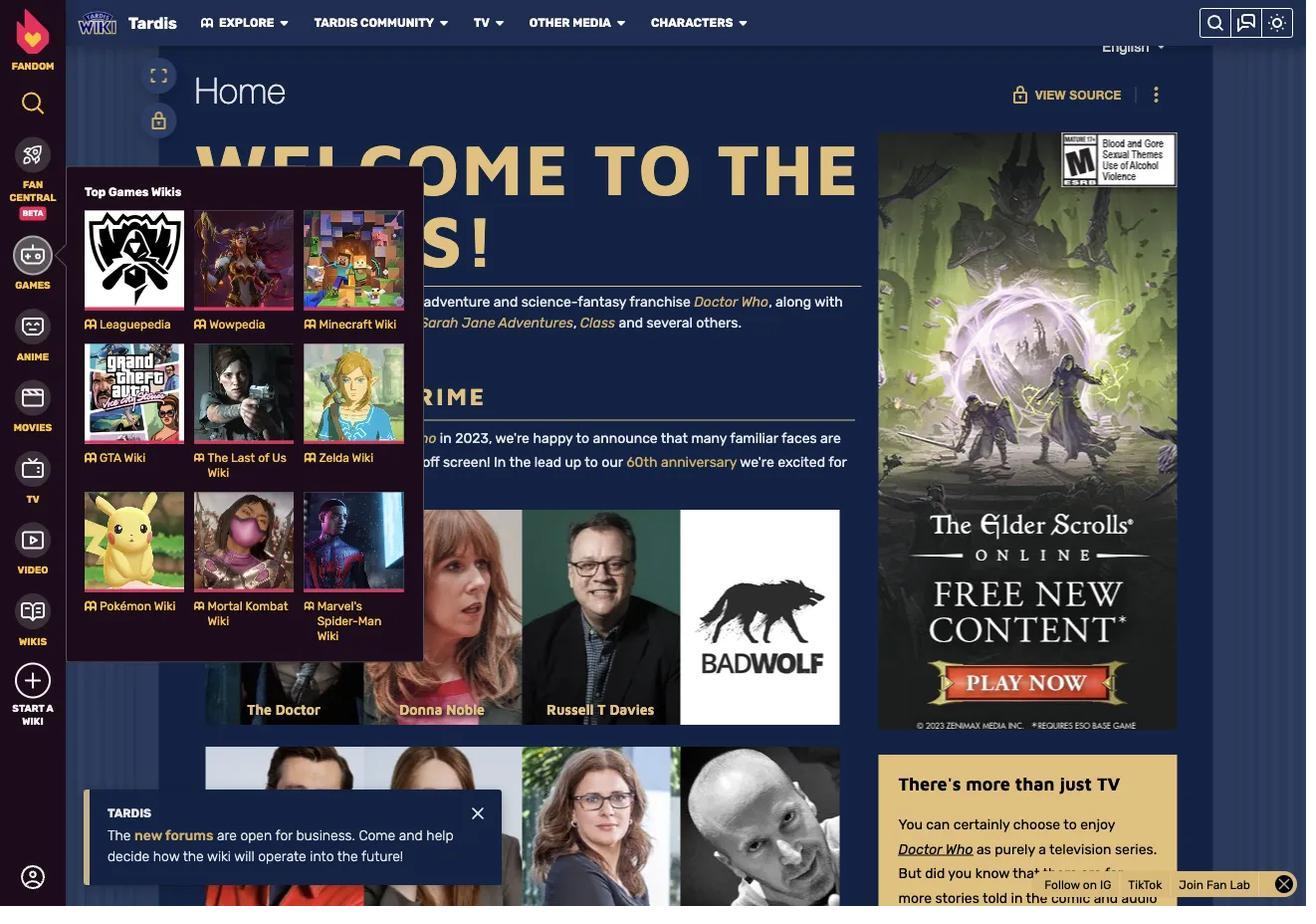 Task type: describe. For each thing, give the bounding box(es) containing it.
science-
[[521, 294, 578, 311]]

tiktok
[[1129, 878, 1162, 892]]

1 horizontal spatial for
[[298, 294, 317, 311]]

jane
[[462, 315, 495, 332]]

more inside the as purely a television series. but did you know that there are far more stories told in the comic and aud
[[899, 890, 932, 906]]

anniversary
[[661, 455, 737, 471]]

with inside we're excited for you to get reacquainted with them.
[[353, 479, 381, 495]]

faces
[[782, 430, 817, 447]]

returning
[[195, 455, 255, 471]]

follow on ig
[[1045, 878, 1112, 892]]

home
[[195, 69, 286, 112]]

tardis for tardis community
[[314, 16, 358, 30]]

you can certainly choose to enjoy doctor who
[[899, 817, 1115, 858]]

spider-
[[317, 614, 358, 628]]

we're excited for you to get reacquainted with them.
[[195, 455, 847, 495]]

marvel's spider-man wiki link
[[304, 492, 404, 644]]

marvel's spider-man wiki
[[317, 599, 382, 643]]

tv inside fandom navigation 'element'
[[26, 493, 39, 505]]

of
[[258, 451, 269, 465]]

1 horizontal spatial tv link
[[474, 15, 490, 30]]

expand image
[[150, 67, 168, 85]]

several
[[647, 315, 693, 332]]

gta
[[100, 451, 121, 465]]

search [ctrl-option-f] image
[[21, 91, 45, 115]]

torchwood
[[314, 315, 385, 332]]

open
[[240, 827, 272, 844]]

the sarah jane adventures link
[[392, 315, 573, 332]]

russell t davies
[[547, 702, 654, 718]]

offs
[[261, 315, 286, 332]]

can
[[926, 817, 950, 834]]

2 vertical spatial tv
[[1097, 773, 1120, 795]]

and inside in 2023, we're happy to announce that many familiar faces are returning to the show, both on and off screen! in the lead up to our
[[394, 455, 419, 471]]

the inside the as purely a television series. but did you know that there are far more stories told in the comic and aud
[[1026, 890, 1048, 906]]

many
[[691, 430, 727, 447]]

view source image
[[150, 112, 168, 129]]

while,
[[264, 430, 301, 447]]

them.
[[384, 479, 422, 495]]

and inside are open for business. come and help decide how the wiki will operate into the future!
[[399, 827, 423, 844]]

noble
[[446, 702, 485, 718]]

there
[[1043, 866, 1078, 882]]

choose
[[1014, 817, 1061, 834]]

are inside the as purely a television series. but did you know that there are far more stories told in the comic and aud
[[1081, 866, 1102, 882]]

2023,
[[455, 430, 492, 447]]

than
[[1016, 773, 1055, 795]]

1 horizontal spatial ,
[[573, 315, 577, 332]]

to inside we're excited for you to get reacquainted with them.
[[222, 479, 235, 495]]

wiki inside marvel's spider-man wiki
[[317, 629, 339, 643]]

the doctor link
[[246, 698, 323, 721]]

wiki right pokémon
[[154, 599, 176, 613]]

tardis community
[[314, 16, 434, 30]]

the inside welcome to the tardis!
[[717, 127, 862, 211]]

games inside fandom navigation 'element'
[[15, 279, 51, 291]]

class link
[[580, 315, 615, 332]]

reacquainted
[[263, 479, 349, 495]]

doctor inside you can certainly choose to enjoy doctor who
[[899, 841, 942, 858]]

its
[[208, 315, 224, 332]]

video link
[[0, 520, 66, 577]]

like
[[289, 315, 311, 332]]

we're
[[208, 294, 242, 311]]

will
[[234, 848, 255, 865]]

donna noble link
[[398, 698, 488, 721]]

media
[[573, 16, 611, 30]]

pokémon wiki
[[100, 599, 176, 613]]

anime link
[[0, 307, 66, 363]]

tardis!
[[195, 198, 497, 282]]

for for help
[[275, 827, 293, 844]]

zelda wiki link
[[304, 344, 404, 466]]

advertisement region
[[879, 133, 1178, 730]]

wowpedia link
[[194, 211, 294, 332]]

pokémon
[[100, 599, 151, 613]]

1 vertical spatial with
[[330, 430, 359, 447]]

in 2023, we're happy to announce that many familiar faces are returning to the show, both on and off screen! in the lead up to our
[[195, 430, 841, 471]]

tardis for tardis link in the top of the page
[[129, 13, 177, 32]]

other
[[530, 16, 570, 30]]

we're inside we're excited for you to get reacquainted with them.
[[740, 455, 774, 471]]

been
[[217, 430, 250, 447]]

our
[[602, 455, 623, 471]]

torchwood , the sarah jane adventures , class and several others.
[[314, 315, 742, 332]]

wiki inside 'link'
[[352, 451, 374, 465]]

along
[[776, 294, 812, 311]]

bbc
[[345, 294, 373, 311]]

we're the wiki for the bbc action, adventure and science-fantasy franchise doctor who
[[208, 294, 769, 311]]

wiki inside are open for business. come and help decide how the wiki will operate into the future!
[[207, 848, 231, 865]]

julie gardner image
[[522, 747, 682, 906]]

tardis image
[[78, 8, 117, 38]]

fantasy
[[578, 294, 627, 311]]

russell t davies image
[[522, 510, 682, 725]]

that inside the as purely a television series. but did you know that there are far more stories told in the comic and aud
[[1013, 866, 1040, 882]]

top games wikis
[[85, 185, 182, 199]]

new
[[134, 827, 162, 844]]

are open for business. come and help decide how the wiki will operate into the future!
[[108, 827, 454, 865]]

small image
[[24, 672, 42, 690]]

forums
[[165, 827, 213, 844]]

comic
[[1051, 890, 1091, 906]]

and right the class link
[[619, 315, 643, 332]]

1 horizontal spatial tv
[[474, 16, 490, 30]]

franchise
[[630, 294, 691, 311]]

doctor up others.
[[694, 294, 738, 311]]

join
[[1179, 878, 1204, 892]]

come
[[359, 827, 396, 844]]

lead
[[534, 455, 562, 471]]

spin-
[[227, 315, 261, 332]]

games link
[[0, 235, 66, 292]]

fandom navigation element
[[0, 9, 66, 727]]

doctor down spider- on the left bottom
[[275, 702, 321, 718]]

for for reacquainted
[[829, 455, 847, 471]]

the last of us wiki
[[208, 451, 287, 480]]

gta wiki
[[100, 451, 146, 465]]

central
[[9, 191, 56, 203]]

excited
[[778, 455, 825, 471]]

torchwood link
[[314, 315, 385, 332]]

english
[[1103, 39, 1150, 55]]

1 horizontal spatial more
[[966, 773, 1011, 795]]

the down "action,"
[[392, 315, 416, 332]]

others.
[[696, 315, 742, 332]]

fandom link
[[0, 9, 66, 72]]

catherine tate image
[[364, 747, 523, 906]]

wiki down "action,"
[[375, 318, 396, 332]]

a for as purely a television series. but did you know that there are far more stories told in the comic and aud
[[1039, 841, 1046, 858]]

mortal kombat wiki
[[208, 599, 288, 628]]

purely
[[995, 841, 1035, 858]]

tiktok link
[[1121, 873, 1171, 895]]

donna noble
[[399, 702, 485, 718]]

how
[[153, 848, 180, 865]]

screen!
[[443, 455, 490, 471]]



Task type: vqa. For each thing, say whether or not it's contained in the screenshot.
You can certainly choose to enjoy Doctor Who
yes



Task type: locate. For each thing, give the bounding box(es) containing it.
a right start
[[46, 702, 53, 714]]

0 horizontal spatial that
[[661, 430, 688, 447]]

minecraft wiki
[[319, 318, 396, 332]]

1 horizontal spatial tiny image
[[615, 17, 627, 29]]

1 vertical spatial that
[[1013, 866, 1040, 882]]

adventures
[[498, 315, 573, 332]]

who inside you can certainly choose to enjoy doctor who
[[946, 841, 973, 858]]

wiki right zelda
[[352, 451, 374, 465]]

on inside in 2023, we're happy to announce that many familiar faces are returning to the show, both on and off screen! in the lead up to our
[[375, 455, 391, 471]]

as purely a television series. but did you know that there are far more stories told in the comic and aud
[[899, 841, 1158, 906]]

for inside are open for business. come and help decide how the wiki will operate into the future!
[[275, 827, 293, 844]]

view source link
[[1000, 77, 1134, 113]]

1 horizontal spatial games
[[108, 185, 149, 199]]

doctor who link up others.
[[694, 294, 769, 311]]

ig
[[1100, 878, 1112, 892]]

characters link
[[651, 15, 733, 30]]

the down the mortal kombat wiki
[[247, 702, 272, 718]]

with right along
[[815, 294, 843, 311]]

wikis up the small icon
[[19, 635, 47, 647]]

0 horizontal spatial we're
[[495, 430, 530, 447]]

0 vertical spatial tv link
[[474, 15, 490, 30]]

games up anime link
[[15, 279, 51, 291]]

and up torchwood , the sarah jane adventures , class and several others.
[[494, 294, 518, 311]]

who left along
[[741, 294, 769, 311]]

beta
[[22, 209, 43, 218]]

the inside the last of us wiki
[[208, 451, 228, 465]]

with down both at the bottom left
[[353, 479, 381, 495]]

2 vertical spatial are
[[1081, 866, 1102, 882]]

and down the far
[[1094, 890, 1118, 906]]

, inside the , along with its spin-offs like
[[769, 294, 772, 311]]

1 vertical spatial we're
[[740, 455, 774, 471]]

0 vertical spatial for
[[298, 294, 317, 311]]

that inside in 2023, we're happy to announce that many familiar faces are returning to the show, both on and off screen! in the lead up to our
[[661, 430, 688, 447]]

0 vertical spatial that
[[661, 430, 688, 447]]

1 vertical spatial tv
[[26, 493, 39, 505]]

russell t davies link
[[545, 698, 657, 721]]

in
[[358, 383, 389, 411], [440, 430, 452, 447], [1011, 890, 1023, 906]]

adventure
[[424, 294, 490, 311]]

0 horizontal spatial tiny image
[[201, 17, 213, 29]]

wiki right gta
[[124, 451, 146, 465]]

1 vertical spatial games
[[15, 279, 51, 291]]

tiny image
[[278, 17, 290, 29], [438, 17, 450, 29], [494, 17, 506, 29], [737, 17, 749, 29], [1156, 40, 1168, 52], [472, 808, 484, 819]]

tardis up the 'new'
[[108, 807, 151, 820]]

60th anniversary link
[[626, 455, 737, 471]]

who up off
[[409, 430, 437, 447]]

more up "certainly"
[[966, 773, 1011, 795]]

2 vertical spatial in
[[1011, 890, 1023, 906]]

tiny image
[[201, 17, 213, 29], [615, 17, 627, 29]]

fan
[[23, 179, 43, 191], [1207, 878, 1227, 892]]

you inside the as purely a television series. but did you know that there are far more stories told in the comic and aud
[[948, 866, 972, 882]]

far
[[1105, 866, 1123, 882]]

leaguepedia
[[100, 318, 171, 332]]

on
[[375, 455, 391, 471], [1083, 878, 1097, 892]]

sarah
[[420, 315, 459, 332]]

doctor up both at the bottom left
[[362, 430, 406, 447]]

2 vertical spatial who
[[946, 841, 973, 858]]

0 vertical spatial tv
[[474, 16, 490, 30]]

2 horizontal spatial doctor who link
[[899, 841, 973, 858]]

the
[[717, 127, 862, 211], [245, 294, 267, 311], [320, 294, 341, 311], [275, 455, 297, 471], [509, 455, 531, 471], [183, 848, 204, 865], [337, 848, 358, 865], [1026, 890, 1048, 906]]

doctor who link for partners in crime
[[362, 430, 437, 447]]

new forums link
[[134, 827, 213, 844]]

leaguepedia link
[[85, 211, 184, 332]]

the down it's
[[208, 451, 228, 465]]

join fan lab link
[[1171, 873, 1260, 895]]

for up 'like'
[[298, 294, 317, 311]]

1 horizontal spatial in
[[440, 430, 452, 447]]

more down the 'but'
[[899, 890, 932, 906]]

0 vertical spatial a
[[253, 430, 261, 447]]

zelda
[[319, 451, 349, 465]]

minecraft
[[319, 318, 372, 332]]

who for it's been a while, but with doctor who
[[409, 430, 437, 447]]

0 vertical spatial on
[[375, 455, 391, 471]]

1 horizontal spatial that
[[1013, 866, 1040, 882]]

0 vertical spatial doctor who link
[[694, 294, 769, 311]]

1 horizontal spatial who
[[741, 294, 769, 311]]

david tennant image
[[206, 747, 365, 906]]

series.
[[1115, 841, 1157, 858]]

tardis inside tardis community link
[[314, 16, 358, 30]]

doctor who link up off
[[362, 430, 437, 447]]

television
[[1050, 841, 1112, 858]]

are left the far
[[1081, 866, 1102, 882]]

view
[[1036, 88, 1066, 102]]

partners in crime
[[201, 383, 487, 411]]

1 vertical spatial are
[[217, 827, 237, 844]]

1 horizontal spatial you
[[948, 866, 972, 882]]

1 vertical spatial wiki
[[207, 848, 231, 865]]

1 horizontal spatial doctor who link
[[694, 294, 769, 311]]

0 horizontal spatial wiki
[[207, 848, 231, 865]]

0 vertical spatial games
[[108, 185, 149, 199]]

with up zelda wiki
[[330, 430, 359, 447]]

tv link down movies
[[0, 449, 66, 505]]

,
[[769, 294, 772, 311], [385, 315, 389, 332], [573, 315, 577, 332]]

0 vertical spatial in
[[358, 383, 389, 411]]

games right the top
[[108, 185, 149, 199]]

to inside welcome to the tardis!
[[594, 127, 695, 211]]

1 vertical spatial in
[[440, 430, 452, 447]]

1 vertical spatial a
[[46, 702, 53, 714]]

0 horizontal spatial tv link
[[0, 449, 66, 505]]

movies link
[[0, 378, 66, 434]]

tv
[[474, 16, 490, 30], [26, 493, 39, 505], [1097, 773, 1120, 795]]

a inside the as purely a television series. but did you know that there are far more stories told in the comic and aud
[[1039, 841, 1046, 858]]

mortal
[[208, 599, 243, 613]]

us
[[272, 451, 287, 465]]

doctor down you
[[899, 841, 942, 858]]

wiki up offs
[[270, 294, 295, 311]]

wiki inside start a wiki
[[22, 715, 44, 727]]

are inside in 2023, we're happy to announce that many familiar faces are returning to the show, both on and off screen! in the lead up to our
[[821, 430, 841, 447]]

a down choose
[[1039, 841, 1046, 858]]

0 horizontal spatial wikis
[[19, 635, 47, 647]]

, left the class link
[[573, 315, 577, 332]]

mortal kombat wiki link
[[194, 492, 294, 629]]

action,
[[376, 294, 420, 311]]

1 horizontal spatial fan
[[1207, 878, 1227, 892]]

fan inside fan central beta
[[23, 179, 43, 191]]

pokémon wiki link
[[85, 492, 184, 614]]

tv up video link
[[26, 493, 39, 505]]

2 horizontal spatial ,
[[769, 294, 772, 311]]

doctor who link up did at the right bottom of page
[[899, 841, 973, 858]]

collapse image
[[1276, 875, 1293, 893]]

russell
[[547, 702, 594, 718]]

tardis up expand image
[[129, 13, 177, 32]]

the for the doctor
[[247, 702, 272, 718]]

in inside in 2023, we're happy to announce that many familiar faces are returning to the show, both on and off screen! in the lead up to our
[[440, 430, 452, 447]]

2 horizontal spatial in
[[1011, 890, 1023, 906]]

doctor who link for there's more than just tv
[[899, 841, 973, 858]]

0 vertical spatial fan
[[23, 179, 43, 191]]

tardis
[[129, 13, 177, 32], [314, 16, 358, 30], [108, 807, 151, 820]]

in inside the as purely a television series. but did you know that there are far more stories told in the comic and aud
[[1011, 890, 1023, 906]]

tiny image left explore at the top of page
[[201, 17, 213, 29]]

1 vertical spatial fan
[[1207, 878, 1227, 892]]

video
[[18, 564, 48, 576]]

for right the excited
[[829, 455, 847, 471]]

you up stories
[[948, 866, 972, 882]]

1 vertical spatial doctor who link
[[362, 430, 437, 447]]

who left 'as'
[[946, 841, 973, 858]]

murray gold image
[[681, 747, 840, 906]]

wiki down 'mortal'
[[208, 614, 229, 628]]

the doctor
[[247, 702, 321, 718]]

fan left lab at the bottom right of the page
[[1207, 878, 1227, 892]]

, left along
[[769, 294, 772, 311]]

and left help
[[399, 827, 423, 844]]

1 horizontal spatial a
[[253, 430, 261, 447]]

2 vertical spatial doctor who link
[[899, 841, 973, 858]]

in up zelda wiki
[[358, 383, 389, 411]]

1 horizontal spatial wikis
[[151, 185, 182, 199]]

movies
[[14, 422, 52, 434]]

a inside start a wiki
[[46, 702, 53, 714]]

start a wiki
[[12, 702, 53, 727]]

1 tiny image from the left
[[201, 17, 213, 29]]

and left off
[[394, 455, 419, 471]]

0 horizontal spatial games
[[15, 279, 51, 291]]

into
[[310, 848, 334, 865]]

0 horizontal spatial more
[[899, 890, 932, 906]]

the
[[392, 315, 416, 332], [208, 451, 228, 465], [247, 702, 272, 718], [108, 827, 131, 844]]

0 vertical spatial we're
[[495, 430, 530, 447]]

0 vertical spatial with
[[815, 294, 843, 311]]

fan up central
[[23, 179, 43, 191]]

2 horizontal spatial are
[[1081, 866, 1102, 882]]

0 vertical spatial you
[[195, 479, 218, 495]]

1 horizontal spatial we're
[[740, 455, 774, 471]]

wiki down spider- on the left bottom
[[317, 629, 339, 643]]

are up will
[[217, 827, 237, 844]]

who for you can certainly choose to enjoy doctor who
[[946, 841, 973, 858]]

0 horizontal spatial ,
[[385, 315, 389, 332]]

0 horizontal spatial fan
[[23, 179, 43, 191]]

2 horizontal spatial who
[[946, 841, 973, 858]]

for up operate
[[275, 827, 293, 844]]

1 vertical spatial who
[[409, 430, 437, 447]]

last
[[231, 451, 255, 465]]

follow on ig link
[[1037, 873, 1121, 895]]

bad wolf productions (11 kb) image
[[681, 510, 840, 725]]

there's
[[899, 773, 961, 795]]

0 horizontal spatial you
[[195, 479, 218, 495]]

zelda wiki
[[319, 451, 374, 465]]

the up decide
[[108, 827, 131, 844]]

in right told at bottom right
[[1011, 890, 1023, 906]]

2 vertical spatial with
[[353, 479, 381, 495]]

0 horizontal spatial on
[[375, 455, 391, 471]]

you
[[195, 479, 218, 495], [948, 866, 972, 882]]

1 vertical spatial on
[[1083, 878, 1097, 892]]

tv left other
[[474, 16, 490, 30]]

tardis left community at the top left
[[314, 16, 358, 30]]

the for the last of us wiki
[[208, 451, 228, 465]]

games
[[108, 185, 149, 199], [15, 279, 51, 291]]

man
[[358, 614, 382, 628]]

on right both at the bottom left
[[375, 455, 391, 471]]

the for the new forums
[[108, 827, 131, 844]]

that down purely
[[1013, 866, 1040, 882]]

wiki down start
[[22, 715, 44, 727]]

1 vertical spatial more
[[899, 890, 932, 906]]

wikis inside fandom navigation 'element'
[[19, 635, 47, 647]]

are right faces
[[821, 430, 841, 447]]

enjoy
[[1081, 817, 1115, 834]]

business.
[[296, 827, 355, 844]]

know
[[976, 866, 1010, 882]]

for inside we're excited for you to get reacquainted with them.
[[829, 455, 847, 471]]

1 vertical spatial for
[[829, 455, 847, 471]]

tv right "just"
[[1097, 773, 1120, 795]]

2 horizontal spatial a
[[1039, 841, 1046, 858]]

you inside we're excited for you to get reacquainted with them.
[[195, 479, 218, 495]]

0 vertical spatial are
[[821, 430, 841, 447]]

2 horizontal spatial for
[[829, 455, 847, 471]]

you
[[899, 817, 923, 834]]

wiki left will
[[207, 848, 231, 865]]

tv link left other
[[474, 15, 490, 30]]

wiki
[[375, 318, 396, 332], [124, 451, 146, 465], [352, 451, 374, 465], [208, 466, 229, 480], [154, 599, 176, 613], [208, 614, 229, 628], [317, 629, 339, 643], [22, 715, 44, 727]]

1 vertical spatial wikis
[[19, 635, 47, 647]]

wiki inside the mortal kombat wiki
[[208, 614, 229, 628]]

2 horizontal spatial tv
[[1097, 773, 1120, 795]]

1 horizontal spatial wiki
[[270, 294, 295, 311]]

explore
[[219, 16, 274, 30]]

as
[[977, 841, 992, 858]]

to inside you can certainly choose to enjoy doctor who
[[1064, 817, 1077, 834]]

0 horizontal spatial who
[[409, 430, 437, 447]]

2 vertical spatial for
[[275, 827, 293, 844]]

0 vertical spatial more
[[966, 773, 1011, 795]]

a for it's been a while, but with doctor who
[[253, 430, 261, 447]]

, along with its spin-offs like
[[208, 294, 843, 332]]

certainly
[[954, 817, 1010, 834]]

are inside are open for business. come and help decide how the wiki will operate into the future!
[[217, 827, 237, 844]]

doctor who link
[[694, 294, 769, 311], [362, 430, 437, 447], [899, 841, 973, 858]]

we're inside in 2023, we're happy to announce that many familiar faces are returning to the show, both on and off screen! in the lead up to our
[[495, 430, 530, 447]]

but
[[305, 430, 327, 447]]

, down "action,"
[[385, 315, 389, 332]]

and inside the as purely a television series. but did you know that there are far more stories told in the comic and aud
[[1094, 890, 1118, 906]]

tiny image right the media
[[615, 17, 627, 29]]

the doctor image
[[206, 510, 365, 725]]

source
[[1070, 88, 1122, 102]]

tardis link
[[129, 13, 177, 33]]

0 horizontal spatial tv
[[26, 493, 39, 505]]

you down returning
[[195, 479, 218, 495]]

tiny image inside explore link
[[201, 17, 213, 29]]

donna noble image
[[364, 510, 523, 725]]

1 vertical spatial tv link
[[0, 449, 66, 505]]

a
[[253, 430, 261, 447], [46, 702, 53, 714], [1039, 841, 1046, 858]]

0 vertical spatial who
[[741, 294, 769, 311]]

show,
[[300, 455, 338, 471]]

0 horizontal spatial in
[[358, 383, 389, 411]]

2 tiny image from the left
[[615, 17, 627, 29]]

wikis
[[151, 185, 182, 199], [19, 635, 47, 647]]

in left the 2023,
[[440, 430, 452, 447]]

2 vertical spatial a
[[1039, 841, 1046, 858]]

bbc link
[[345, 294, 373, 311]]

1 horizontal spatial on
[[1083, 878, 1097, 892]]

a up of
[[253, 430, 261, 447]]

1 horizontal spatial are
[[821, 430, 841, 447]]

with inside the , along with its spin-offs like
[[815, 294, 843, 311]]

wikis right the top
[[151, 185, 182, 199]]

0 horizontal spatial for
[[275, 827, 293, 844]]

0 horizontal spatial are
[[217, 827, 237, 844]]

decide
[[108, 848, 150, 865]]

0 vertical spatial wiki
[[270, 294, 295, 311]]

minecraft wiki link
[[304, 211, 404, 332]]

doctor
[[694, 294, 738, 311], [362, 430, 406, 447], [275, 702, 321, 718], [899, 841, 942, 858]]

0 vertical spatial wikis
[[151, 185, 182, 199]]

1 vertical spatial you
[[948, 866, 972, 882]]

that up '60th anniversary'
[[661, 430, 688, 447]]

other media
[[530, 16, 611, 30]]

donna
[[399, 702, 443, 718]]

0 horizontal spatial a
[[46, 702, 53, 714]]

there's more than just tv
[[899, 773, 1120, 795]]

on left the ig
[[1083, 878, 1097, 892]]

the inside the doctor link
[[247, 702, 272, 718]]

wiki inside the last of us wiki
[[208, 466, 229, 480]]

we're up in
[[495, 430, 530, 447]]

we're down familiar
[[740, 455, 774, 471]]

explore link
[[201, 15, 274, 30]]

get
[[238, 479, 260, 495]]

0 horizontal spatial doctor who link
[[362, 430, 437, 447]]

wiki left get
[[208, 466, 229, 480]]



